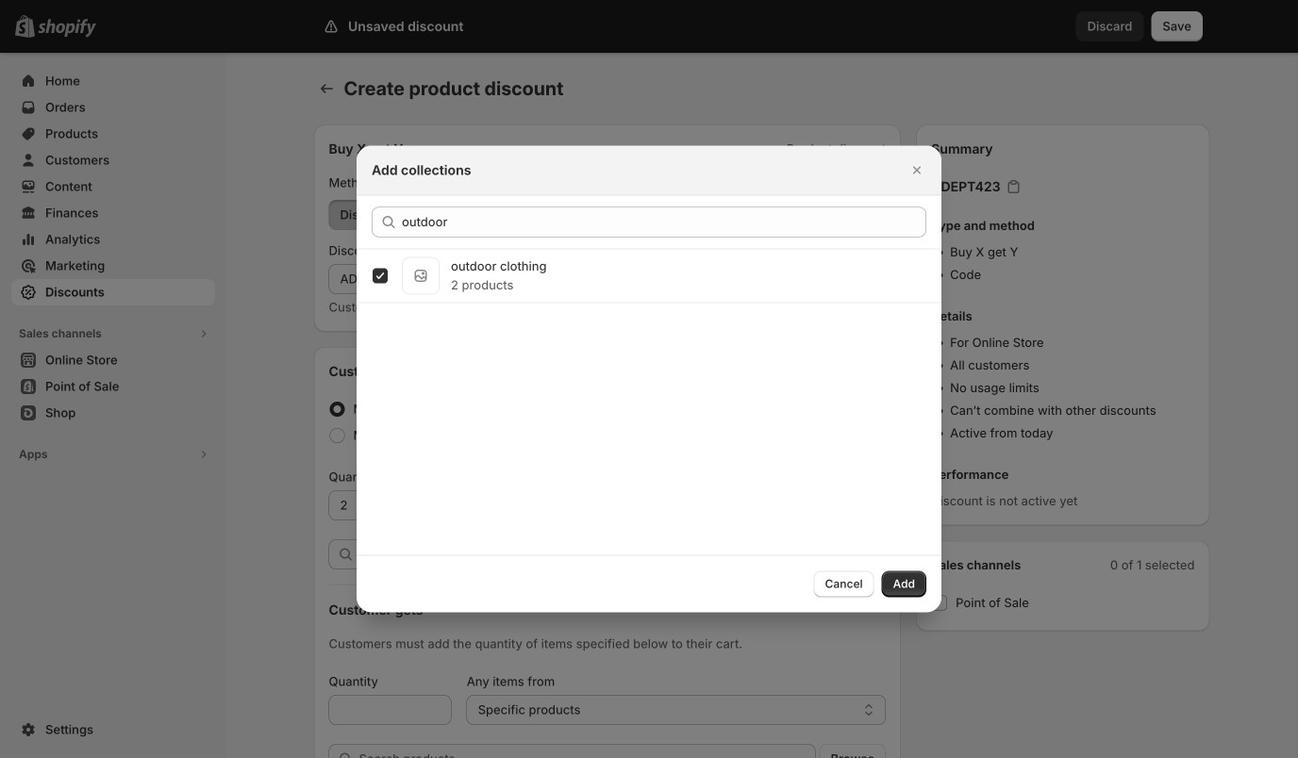 Task type: vqa. For each thing, say whether or not it's contained in the screenshot.
LEAVE A COMMENT... Text Field
no



Task type: describe. For each thing, give the bounding box(es) containing it.
Search collections text field
[[402, 207, 927, 237]]



Task type: locate. For each thing, give the bounding box(es) containing it.
shopify image
[[38, 19, 96, 38]]

dialog
[[0, 146, 1299, 613]]



